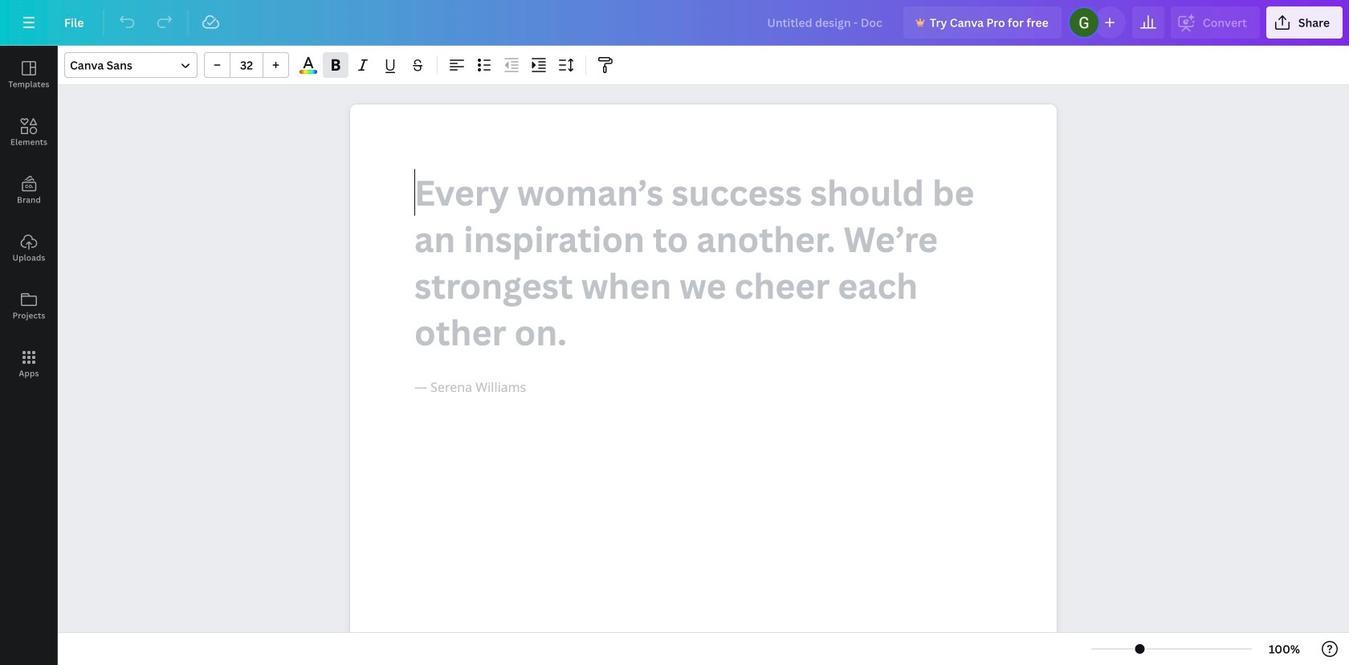 Task type: describe. For each thing, give the bounding box(es) containing it.
– – number field
[[235, 57, 258, 73]]



Task type: vqa. For each thing, say whether or not it's contained in the screenshot.
Fun and Playful Music Quiz Presentation 'group'
no



Task type: locate. For each thing, give the bounding box(es) containing it.
group
[[204, 52, 289, 78]]

side panel tab list
[[0, 46, 58, 393]]

Zoom button
[[1259, 636, 1311, 662]]

color range image
[[300, 70, 317, 74]]

None text field
[[350, 104, 1057, 665]]

main menu bar
[[0, 0, 1350, 46]]

Design title text field
[[755, 6, 897, 39]]



